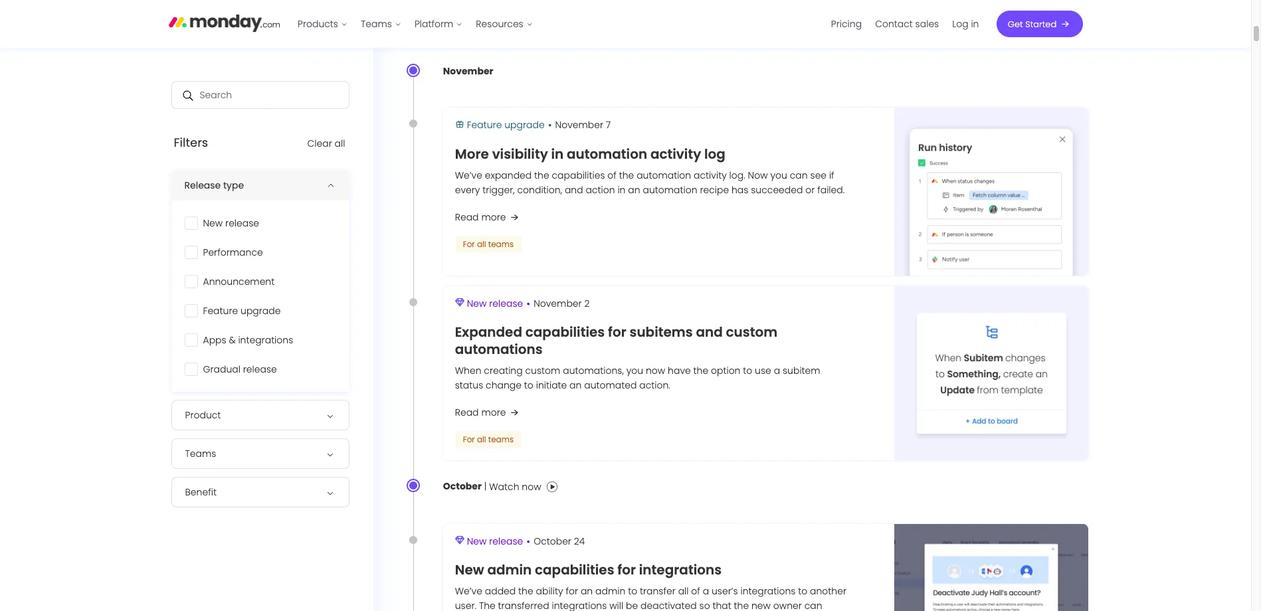 Task type: describe. For each thing, give the bounding box(es) containing it.
condition,
[[518, 183, 562, 197]]

status
[[455, 379, 483, 392]]

november for visibility
[[555, 119, 604, 132]]

capabilities inside more visibility in automation activity log we've expanded the capabilities of the automation activity log. now you can see if every trigger, condition, and action in an automation recipe has succeeded or failed.
[[552, 169, 605, 182]]

integrations inside apps & integrations option
[[238, 334, 293, 347]]

all up |
[[477, 434, 486, 446]]

7
[[606, 119, 611, 132]]

capabilities inside new admin capabilities for integrations we've added the ability for an admin to transfer all of a user's integrations to another user. the transferred integrations will be deactivated so that the new owner ca
[[535, 561, 615, 580]]

we've inside new admin capabilities for integrations we've added the ability for an admin to transfer all of a user's integrations to another user. the transferred integrations will be deactivated so that the new owner ca
[[455, 585, 483, 599]]

1 vertical spatial automation
[[637, 169, 691, 182]]

more visibility in automation activity log we've expanded the capabilities of the automation activity log. now you can see if every trigger, condition, and action in an automation recipe has succeeded or failed.
[[455, 145, 845, 197]]

feature upgrade option
[[176, 299, 344, 323]]

of inside new admin capabilities for integrations we've added the ability for an admin to transfer all of a user's integrations to another user. the transferred integrations will be deactivated so that the new owner ca
[[692, 585, 701, 599]]

deactivated
[[641, 600, 697, 612]]

1 horizontal spatial &
[[500, 10, 511, 32]]

0 horizontal spatial custom
[[525, 364, 561, 378]]

automated
[[584, 379, 637, 392]]

|
[[482, 480, 489, 493]]

read more link for we've
[[455, 209, 522, 225]]

automations
[[455, 341, 543, 359]]

get
[[1008, 18, 1023, 30]]

creating
[[484, 364, 523, 378]]

resources
[[476, 17, 524, 31]]

be
[[626, 600, 638, 612]]

updates
[[429, 10, 496, 32]]

november for capabilities
[[534, 297, 582, 310]]

teams for teams link
[[361, 17, 392, 31]]

expanded
[[485, 169, 532, 182]]

performance option
[[176, 241, 344, 265]]

more for we've
[[482, 211, 506, 224]]

release for gradual release
[[243, 363, 277, 376]]

trigger,
[[483, 183, 515, 197]]

action.
[[640, 379, 671, 392]]

new release
[[203, 217, 259, 230]]

Search text field
[[172, 82, 349, 108]]

0 vertical spatial november
[[443, 65, 494, 78]]

release type button
[[171, 170, 349, 201]]

a inside expanded capabilities for subitems and custom automations when creating custom automations, you now have the option to use a subitem status change to initiate an automated action.
[[774, 364, 780, 378]]

gradual release
[[203, 363, 277, 376]]

started
[[1026, 18, 1057, 30]]

user.
[[455, 600, 477, 612]]

new for for
[[455, 561, 484, 580]]

see
[[811, 169, 827, 182]]

option
[[711, 364, 741, 378]]

filters
[[174, 134, 208, 151]]

and inside more visibility in automation activity log we've expanded the capabilities of the automation activity log. now you can see if every trigger, condition, and action in an automation recipe has succeeded or failed.
[[565, 183, 583, 197]]

the
[[479, 600, 496, 612]]

recipe
[[700, 183, 729, 197]]

log in link
[[946, 13, 986, 35]]

new release • november 2
[[467, 296, 590, 312]]

every
[[455, 183, 480, 197]]

for for automations
[[463, 434, 475, 446]]

for inside expanded capabilities for subitems and custom automations when creating custom automations, you now have the option to use a subitem status change to initiate an automated action.
[[608, 323, 627, 342]]

transfer
[[640, 585, 676, 599]]

products link
[[291, 13, 354, 35]]

announcement
[[203, 275, 275, 289]]

to left initiate
[[524, 379, 534, 392]]

we've inside more visibility in automation activity log we've expanded the capabilities of the automation activity log. now you can see if every trigger, condition, and action in an automation recipe has succeeded or failed.
[[455, 169, 483, 182]]

new for october
[[467, 535, 487, 548]]

sales
[[916, 17, 939, 31]]

can
[[790, 169, 808, 182]]

action
[[586, 183, 615, 197]]

resources link
[[470, 13, 540, 35]]

pricing link
[[825, 13, 869, 35]]

watch now
[[489, 481, 542, 494]]

owner
[[774, 600, 802, 612]]

to up owner
[[799, 585, 808, 599]]

1 vertical spatial admin
[[596, 585, 626, 599]]

all
[[407, 10, 425, 32]]

another
[[810, 585, 847, 599]]

has
[[732, 183, 749, 197]]

products
[[298, 17, 338, 31]]

an inside expanded capabilities for subitems and custom automations when creating custom automations, you now have the option to use a subitem status change to initiate an automated action.
[[570, 379, 582, 392]]

for all teams for we've
[[463, 239, 514, 250]]

an inside more visibility in automation activity log we've expanded the capabilities of the automation activity log. now you can see if every trigger, condition, and action in an automation recipe has succeeded or failed.
[[628, 183, 641, 197]]

benefit
[[185, 486, 217, 499]]

• for visibility
[[548, 118, 552, 133]]

2
[[585, 297, 590, 310]]

0 vertical spatial automation
[[567, 145, 648, 163]]

• for capabilities
[[527, 296, 531, 312]]

1 horizontal spatial custom
[[726, 323, 778, 342]]

1 horizontal spatial in
[[618, 183, 626, 197]]

2 vertical spatial for
[[566, 585, 578, 599]]

you inside more visibility in automation activity log we've expanded the capabilities of the automation activity log. now you can see if every trigger, condition, and action in an automation recipe has succeeded or failed.
[[771, 169, 788, 182]]

0 horizontal spatial october
[[443, 480, 482, 493]]

feature for feature upgrade
[[203, 305, 238, 318]]

a inside new admin capabilities for integrations we've added the ability for an admin to transfer all of a user's integrations to another user. the transferred integrations will be deactivated so that the new owner ca
[[703, 585, 709, 599]]

releases
[[516, 10, 586, 32]]

read more link for automations
[[455, 405, 522, 421]]

get started
[[1008, 18, 1057, 30]]

action level automation activity log image
[[895, 108, 1089, 276]]

pricing
[[831, 17, 862, 31]]

new
[[752, 600, 771, 612]]

release for new release • november 2
[[489, 297, 523, 310]]

visibility
[[492, 145, 548, 163]]

october inside new release • october 24
[[534, 535, 572, 548]]

and inside expanded capabilities for subitems and custom automations when creating custom automations, you now have the option to use a subitem status change to initiate an automated action.
[[696, 323, 723, 342]]

type
[[223, 179, 244, 192]]

new for november
[[467, 297, 487, 310]]

clear all button
[[307, 137, 345, 150]]

product
[[185, 409, 221, 422]]

contact
[[876, 17, 913, 31]]

clear
[[307, 137, 332, 150]]

failed.
[[818, 183, 845, 197]]

so
[[700, 600, 710, 612]]

to up be
[[628, 585, 638, 599]]

now inside 'link'
[[522, 481, 542, 494]]

list containing products
[[291, 0, 540, 48]]

release type
[[184, 179, 244, 192]]

ability
[[536, 585, 563, 599]]

initiate
[[536, 379, 567, 392]]

main element
[[291, 0, 1083, 48]]

now
[[748, 169, 768, 182]]



Task type: vqa. For each thing, say whether or not it's contained in the screenshot.
operations
no



Task type: locate. For each thing, give the bounding box(es) containing it.
2 list from the left
[[825, 0, 986, 48]]

2 vertical spatial november
[[534, 297, 582, 310]]

november
[[443, 65, 494, 78], [555, 119, 604, 132], [534, 297, 582, 310]]

feature for feature upgrade • november 7
[[467, 119, 502, 132]]

teams inside dropdown button
[[185, 447, 216, 461]]

subitems
[[630, 323, 693, 342]]

•
[[548, 118, 552, 133], [527, 296, 531, 312], [527, 534, 531, 550]]

teams up benefit
[[185, 447, 216, 461]]

more
[[482, 211, 506, 224], [482, 406, 506, 420]]

1 vertical spatial custom
[[525, 364, 561, 378]]

release up added
[[489, 535, 523, 548]]

november inside feature upgrade • november 7
[[555, 119, 604, 132]]

integrations down ability
[[552, 600, 607, 612]]

contact sales
[[876, 17, 939, 31]]

teams up watch on the bottom of the page
[[488, 434, 514, 446]]

all updates & releases
[[407, 10, 586, 32]]

integrations
[[238, 334, 293, 347], [639, 561, 722, 580], [741, 585, 796, 599], [552, 600, 607, 612]]

1 vertical spatial an
[[570, 379, 582, 392]]

1 read from the top
[[455, 211, 479, 224]]

1 read more link from the top
[[455, 209, 522, 225]]

2 vertical spatial an
[[581, 585, 593, 599]]

1 vertical spatial in
[[551, 145, 564, 163]]

list containing pricing
[[825, 0, 986, 48]]

read down the status
[[455, 406, 479, 420]]

upgrade down announcement option at left top
[[241, 305, 281, 318]]

upgrade for feature upgrade
[[241, 305, 281, 318]]

clear all
[[307, 137, 345, 150]]

2 for from the top
[[463, 434, 475, 446]]

more for automations
[[482, 406, 506, 420]]

0 horizontal spatial teams
[[185, 447, 216, 461]]

2 vertical spatial automation
[[643, 183, 698, 197]]

integrations down feature upgrade option
[[238, 334, 293, 347]]

new up performance
[[203, 217, 223, 230]]

2 vertical spatial •
[[527, 534, 531, 550]]

an right ability
[[581, 585, 593, 599]]

0 vertical spatial for
[[463, 239, 475, 250]]

0 vertical spatial and
[[565, 183, 583, 197]]

activity up the recipe
[[694, 169, 727, 182]]

november left 2
[[534, 297, 582, 310]]

1 for all teams from the top
[[463, 239, 514, 250]]

& right updates on the top left
[[500, 10, 511, 32]]

1 horizontal spatial teams
[[361, 17, 392, 31]]

new inside new release • october 24
[[467, 535, 487, 548]]

upgrade up visibility
[[505, 119, 545, 132]]

all right clear
[[335, 137, 345, 150]]

and up the option
[[696, 323, 723, 342]]

get started button
[[997, 11, 1083, 37]]

now inside expanded capabilities for subitems and custom automations when creating custom automations, you now have the option to use a subitem status change to initiate an automated action.
[[646, 364, 666, 378]]

0 horizontal spatial now
[[522, 481, 542, 494]]

teams down trigger,
[[488, 239, 514, 250]]

1 vertical spatial read
[[455, 406, 479, 420]]

1 horizontal spatial and
[[696, 323, 723, 342]]

0 vertical spatial we've
[[455, 169, 483, 182]]

for left the subitems
[[608, 323, 627, 342]]

0 horizontal spatial upgrade
[[241, 305, 281, 318]]

0 horizontal spatial you
[[627, 364, 644, 378]]

november inside new release • november 2
[[534, 297, 582, 310]]

1 list from the left
[[291, 0, 540, 48]]

use
[[755, 364, 772, 378]]

1 horizontal spatial october
[[534, 535, 572, 548]]

release
[[225, 217, 259, 230], [489, 297, 523, 310], [243, 363, 277, 376], [489, 535, 523, 548]]

release inside new release • october 24
[[489, 535, 523, 548]]

added
[[485, 585, 516, 599]]

new release • october 24
[[467, 534, 585, 550]]

feature release icon image for expanded capabilities for subitems and custom automations
[[455, 298, 464, 307]]

0 vertical spatial read more link
[[455, 209, 522, 225]]

1 more from the top
[[482, 211, 506, 224]]

log
[[705, 145, 726, 163]]

0 vertical spatial teams
[[488, 239, 514, 250]]

monday.com logo image
[[169, 9, 281, 36]]

read more link down change
[[455, 405, 522, 421]]

1 teams from the top
[[488, 239, 514, 250]]

all down every
[[477, 239, 486, 250]]

1 horizontal spatial list
[[825, 0, 986, 48]]

have
[[668, 364, 691, 378]]

1 horizontal spatial you
[[771, 169, 788, 182]]

read down every
[[455, 211, 479, 224]]

that
[[713, 600, 732, 612]]

1 vertical spatial teams
[[488, 434, 514, 446]]

new up expanded
[[467, 297, 487, 310]]

1 vertical spatial you
[[627, 364, 644, 378]]

2 vertical spatial capabilities
[[535, 561, 615, 580]]

to
[[743, 364, 753, 378], [524, 379, 534, 392], [628, 585, 638, 599], [799, 585, 808, 599]]

the inside expanded capabilities for subitems and custom automations when creating custom automations, you now have the option to use a subitem status change to initiate an automated action.
[[694, 364, 709, 378]]

1 vertical spatial october
[[534, 535, 572, 548]]

0 vertical spatial custom
[[726, 323, 778, 342]]

0 horizontal spatial a
[[703, 585, 709, 599]]

performance
[[203, 246, 263, 259]]

read more down every
[[455, 211, 506, 224]]

capabilities down 2
[[526, 323, 605, 342]]

for up be
[[618, 561, 636, 580]]

contact sales button
[[869, 13, 946, 35]]

teams left all
[[361, 17, 392, 31]]

for all teams up |
[[463, 434, 514, 446]]

in right action
[[618, 183, 626, 197]]

of
[[608, 169, 617, 182], [692, 585, 701, 599]]

in down feature upgrade • november 7
[[551, 145, 564, 163]]

more down trigger,
[[482, 211, 506, 224]]

an down automations, in the left of the page
[[570, 379, 582, 392]]

0 vertical spatial feature
[[467, 119, 502, 132]]

expanded capabilities for subitems and custom automations when creating custom automations, you now have the option to use a subitem status change to initiate an automated action.
[[455, 323, 821, 392]]

2 more from the top
[[482, 406, 506, 420]]

0 vertical spatial for
[[608, 323, 627, 342]]

custom up initiate
[[525, 364, 561, 378]]

2 teams from the top
[[488, 434, 514, 446]]

change
[[486, 379, 522, 392]]

teams inside main 'element'
[[361, 17, 392, 31]]

capabilities down 24
[[535, 561, 615, 580]]

feature release icon image
[[455, 298, 464, 307], [455, 536, 464, 545]]

release inside new release • november 2
[[489, 297, 523, 310]]

1 vertical spatial for all teams
[[463, 434, 514, 446]]

expanded
[[455, 323, 522, 342]]

apps & integrations
[[203, 334, 293, 347]]

for all teams for automations
[[463, 434, 514, 446]]

0 vertical spatial now
[[646, 364, 666, 378]]

admin up added
[[488, 561, 532, 580]]

1 feature release icon image from the top
[[455, 298, 464, 307]]

new inside new release • november 2
[[467, 297, 487, 310]]

benefit button
[[171, 477, 349, 508]]

1 vertical spatial feature
[[203, 305, 238, 318]]

read more for we've
[[455, 211, 506, 224]]

now
[[646, 364, 666, 378], [522, 481, 542, 494]]

integrations up transfer
[[639, 561, 722, 580]]

feature right new feature upgrade icon
[[467, 119, 502, 132]]

upgrade inside feature upgrade • november 7
[[505, 119, 545, 132]]

1 vertical spatial read more
[[455, 406, 506, 420]]

2 feature release icon image from the top
[[455, 536, 464, 545]]

for all teams down trigger,
[[463, 239, 514, 250]]

0 vertical spatial teams
[[361, 17, 392, 31]]

read more link down trigger,
[[455, 209, 522, 225]]

an inside new admin capabilities for integrations we've added the ability for an admin to transfer all of a user's integrations to another user. the transferred integrations will be deactivated so that the new owner ca
[[581, 585, 593, 599]]

1 vertical spatial we've
[[455, 585, 483, 599]]

1 vertical spatial for
[[618, 561, 636, 580]]

custom
[[726, 323, 778, 342], [525, 364, 561, 378]]

list
[[291, 0, 540, 48], [825, 0, 986, 48]]

0 vertical spatial &
[[500, 10, 511, 32]]

1 vertical spatial and
[[696, 323, 723, 342]]

read more link
[[455, 209, 522, 225], [455, 405, 522, 421]]

upgrade for feature upgrade • november 7
[[505, 119, 545, 132]]

for down every
[[463, 239, 475, 250]]

apps & integrations option
[[176, 328, 344, 352]]

in
[[971, 17, 979, 31], [551, 145, 564, 163], [618, 183, 626, 197]]

admin
[[488, 561, 532, 580], [596, 585, 626, 599]]

feature inside feature upgrade • november 7
[[467, 119, 502, 132]]

transfer integrations before disabling a user image
[[895, 525, 1089, 612]]

watch now button
[[489, 477, 557, 498]]

log.
[[730, 169, 746, 182]]

succeeded
[[751, 183, 803, 197]]

1 horizontal spatial a
[[774, 364, 780, 378]]

0 vertical spatial read
[[455, 211, 479, 224]]

1 horizontal spatial of
[[692, 585, 701, 599]]

log
[[953, 17, 969, 31]]

0 vertical spatial in
[[971, 17, 979, 31]]

0 horizontal spatial &
[[229, 334, 236, 347]]

0 vertical spatial for all teams
[[463, 239, 514, 250]]

1 vertical spatial of
[[692, 585, 701, 599]]

new feature upgrade icon image
[[455, 120, 464, 129]]

november left 7
[[555, 119, 604, 132]]

of inside more visibility in automation activity log we've expanded the capabilities of the automation activity log. now you can see if every trigger, condition, and action in an automation recipe has succeeded or failed.
[[608, 169, 617, 182]]

of up action
[[608, 169, 617, 182]]

1 vertical spatial for
[[463, 434, 475, 446]]

0 vertical spatial a
[[774, 364, 780, 378]]

whats new when subitem status change  automation trigger image
[[895, 286, 1089, 461]]

feature upgrade • november 7
[[467, 118, 611, 133]]

teams link
[[354, 13, 408, 35]]

more down change
[[482, 406, 506, 420]]

log in
[[953, 17, 979, 31]]

0 vertical spatial •
[[548, 118, 552, 133]]

• up automations
[[527, 296, 531, 312]]

• up visibility
[[548, 118, 552, 133]]

1 vertical spatial more
[[482, 406, 506, 420]]

0 vertical spatial capabilities
[[552, 169, 605, 182]]

an
[[628, 183, 641, 197], [570, 379, 582, 392], [581, 585, 593, 599]]

0 horizontal spatial and
[[565, 183, 583, 197]]

release for new release • october 24
[[489, 535, 523, 548]]

we've up user.
[[455, 585, 483, 599]]

&
[[500, 10, 511, 32], [229, 334, 236, 347]]

and
[[565, 183, 583, 197], [696, 323, 723, 342]]

to left use
[[743, 364, 753, 378]]

new up user.
[[455, 561, 484, 580]]

subitem
[[783, 364, 821, 378]]

feature release icon image up expanded
[[455, 298, 464, 307]]

of up "so"
[[692, 585, 701, 599]]

0 vertical spatial of
[[608, 169, 617, 182]]

a up "so"
[[703, 585, 709, 599]]

if
[[830, 169, 835, 182]]

a right use
[[774, 364, 780, 378]]

2 for all teams from the top
[[463, 434, 514, 446]]

capabilities inside expanded capabilities for subitems and custom automations when creating custom automations, you now have the option to use a subitem status change to initiate an automated action.
[[526, 323, 605, 342]]

0 vertical spatial read more
[[455, 211, 506, 224]]

new inside option
[[203, 217, 223, 230]]

1 for from the top
[[463, 239, 475, 250]]

user's
[[712, 585, 738, 599]]

0 vertical spatial you
[[771, 169, 788, 182]]

teams button
[[171, 439, 349, 469]]

announcement option
[[176, 270, 344, 294]]

now right watch on the bottom of the page
[[522, 481, 542, 494]]

for for we've
[[463, 239, 475, 250]]

a
[[774, 364, 780, 378], [703, 585, 709, 599]]

release inside new release option
[[225, 217, 259, 230]]

0 vertical spatial october
[[443, 480, 482, 493]]

release for new release
[[225, 217, 259, 230]]

you up action.
[[627, 364, 644, 378]]

integrations up new
[[741, 585, 796, 599]]

1 we've from the top
[[455, 169, 483, 182]]

release inside gradual release option
[[243, 363, 277, 376]]

platform link
[[408, 13, 470, 35]]

upgrade inside option
[[241, 305, 281, 318]]

& right apps
[[229, 334, 236, 347]]

feature release icon image for new admin capabilities for integrations
[[455, 536, 464, 545]]

feature
[[467, 119, 502, 132], [203, 305, 238, 318]]

feature inside option
[[203, 305, 238, 318]]

1 vertical spatial capabilities
[[526, 323, 605, 342]]

teams for we've
[[488, 239, 514, 250]]

new inside new admin capabilities for integrations we've added the ability for an admin to transfer all of a user's integrations to another user. the transferred integrations will be deactivated so that the new owner ca
[[455, 561, 484, 580]]

platform
[[415, 17, 454, 31]]

all up deactivated
[[678, 585, 689, 599]]

activity
[[651, 145, 701, 163], [694, 169, 727, 182]]

new release option
[[176, 211, 344, 235]]

all
[[335, 137, 345, 150], [477, 239, 486, 250], [477, 434, 486, 446], [678, 585, 689, 599]]

0 vertical spatial admin
[[488, 561, 532, 580]]

apps
[[203, 334, 226, 347]]

october left watch on the bottom of the page
[[443, 480, 482, 493]]

read more
[[455, 211, 506, 224], [455, 406, 506, 420]]

0 horizontal spatial list
[[291, 0, 540, 48]]

for down the status
[[463, 434, 475, 446]]

feature up apps
[[203, 305, 238, 318]]

0 vertical spatial more
[[482, 211, 506, 224]]

more
[[455, 145, 489, 163]]

1 vertical spatial now
[[522, 481, 542, 494]]

& inside option
[[229, 334, 236, 347]]

gradual release option
[[176, 358, 344, 382]]

now up action.
[[646, 364, 666, 378]]

24
[[574, 535, 585, 548]]

1 vertical spatial teams
[[185, 447, 216, 461]]

all inside new admin capabilities for integrations we've added the ability for an admin to transfer all of a user's integrations to another user. the transferred integrations will be deactivated so that the new owner ca
[[678, 585, 689, 599]]

will
[[610, 600, 624, 612]]

capabilities
[[552, 169, 605, 182], [526, 323, 605, 342], [535, 561, 615, 580]]

0 horizontal spatial admin
[[488, 561, 532, 580]]

1 vertical spatial &
[[229, 334, 236, 347]]

you up succeeded
[[771, 169, 788, 182]]

0 horizontal spatial in
[[551, 145, 564, 163]]

new up added
[[467, 535, 487, 548]]

feature upgrade
[[203, 305, 281, 318]]

2 vertical spatial in
[[618, 183, 626, 197]]

1 horizontal spatial now
[[646, 364, 666, 378]]

2 horizontal spatial in
[[971, 17, 979, 31]]

0 horizontal spatial feature
[[203, 305, 238, 318]]

capabilities up action
[[552, 169, 605, 182]]

read
[[455, 211, 479, 224], [455, 406, 479, 420]]

feature release icon image up user.
[[455, 536, 464, 545]]

when
[[455, 364, 482, 378]]

1 vertical spatial activity
[[694, 169, 727, 182]]

1 vertical spatial november
[[555, 119, 604, 132]]

an right action
[[628, 183, 641, 197]]

1 horizontal spatial feature
[[467, 119, 502, 132]]

1 vertical spatial read more link
[[455, 405, 522, 421]]

2 we've from the top
[[455, 585, 483, 599]]

read more for automations
[[455, 406, 506, 420]]

we've up every
[[455, 169, 483, 182]]

you
[[771, 169, 788, 182], [627, 364, 644, 378]]

gradual
[[203, 363, 241, 376]]

1 read more from the top
[[455, 211, 506, 224]]

the
[[535, 169, 550, 182], [619, 169, 634, 182], [694, 364, 709, 378], [519, 585, 534, 599], [734, 600, 749, 612]]

watch
[[489, 481, 519, 494]]

or
[[806, 183, 815, 197]]

release down apps & integrations option
[[243, 363, 277, 376]]

in inside list
[[971, 17, 979, 31]]

release
[[184, 179, 221, 192]]

2 read more link from the top
[[455, 405, 522, 421]]

release up performance
[[225, 217, 259, 230]]

teams for the teams dropdown button
[[185, 447, 216, 461]]

read for we've
[[455, 211, 479, 224]]

release up expanded
[[489, 297, 523, 310]]

0 vertical spatial upgrade
[[505, 119, 545, 132]]

and left action
[[565, 183, 583, 197]]

2 read from the top
[[455, 406, 479, 420]]

automations,
[[563, 364, 624, 378]]

0 vertical spatial feature release icon image
[[455, 298, 464, 307]]

read more down the status
[[455, 406, 506, 420]]

2 read more from the top
[[455, 406, 506, 420]]

0 vertical spatial activity
[[651, 145, 701, 163]]

1 vertical spatial •
[[527, 296, 531, 312]]

admin up will
[[596, 585, 626, 599]]

automation
[[567, 145, 648, 163], [637, 169, 691, 182], [643, 183, 698, 197]]

1 vertical spatial feature release icon image
[[455, 536, 464, 545]]

read for automations
[[455, 406, 479, 420]]

0 horizontal spatial of
[[608, 169, 617, 182]]

teams for automations
[[488, 434, 514, 446]]

1 vertical spatial a
[[703, 585, 709, 599]]

october left 24
[[534, 535, 572, 548]]

november down updates on the top left
[[443, 65, 494, 78]]

activity left the "log"
[[651, 145, 701, 163]]

in right log
[[971, 17, 979, 31]]

you inside expanded capabilities for subitems and custom automations when creating custom automations, you now have the option to use a subitem status change to initiate an automated action.
[[627, 364, 644, 378]]

0 vertical spatial an
[[628, 183, 641, 197]]

1 vertical spatial upgrade
[[241, 305, 281, 318]]

1 horizontal spatial upgrade
[[505, 119, 545, 132]]

1 horizontal spatial admin
[[596, 585, 626, 599]]

for right ability
[[566, 585, 578, 599]]

teams
[[361, 17, 392, 31], [185, 447, 216, 461]]

• left 24
[[527, 534, 531, 550]]

transferred
[[498, 600, 549, 612]]

custom up use
[[726, 323, 778, 342]]

new admin capabilities for integrations we've added the ability for an admin to transfer all of a user's integrations to another user. the transferred integrations will be deactivated so that the new owner ca
[[455, 561, 847, 612]]



